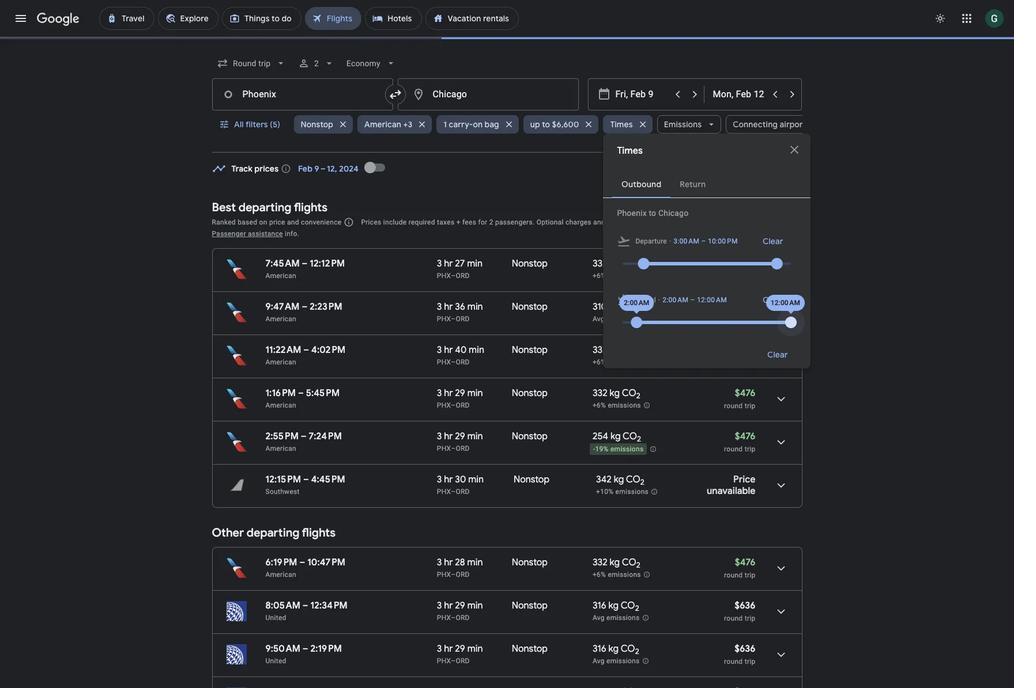 Task type: locate. For each thing, give the bounding box(es) containing it.
5 phx from the top
[[437, 445, 451, 453]]

1 vertical spatial $636
[[735, 644, 756, 656]]

clear right $476 text box
[[763, 295, 783, 306]]

hr for 7:24 pm
[[444, 431, 453, 443]]

3 +6% emissions from the top
[[593, 571, 641, 580]]

4 phx from the top
[[437, 402, 451, 410]]

1 vertical spatial 636 us dollars text field
[[735, 644, 756, 656]]

0 vertical spatial 316 kg co 2
[[593, 601, 639, 614]]

2 29 from the top
[[455, 431, 465, 443]]

2 vertical spatial clear button
[[753, 341, 802, 369]]

9 3 from the top
[[437, 644, 442, 656]]

6 phx from the top
[[437, 488, 451, 496]]

332
[[593, 258, 608, 270], [593, 345, 608, 356], [593, 388, 608, 400], [593, 558, 608, 569]]

1 vertical spatial avg
[[593, 615, 605, 623]]

flights up convenience
[[294, 201, 328, 215]]

0 vertical spatial on
[[473, 119, 483, 130]]

476 us dollars text field for 5:45 pm
[[735, 388, 756, 400]]

and inside 'prices include required taxes + fees for 2 passengers. optional charges and bag fees may apply. passenger assistance'
[[593, 219, 605, 227]]

0 vertical spatial 332 kg co 2
[[593, 258, 640, 272]]

total duration 3 hr 36 min. element
[[437, 302, 512, 315]]

$636
[[735, 601, 756, 612], [735, 644, 756, 656]]

332 kg co 2 for 310
[[593, 258, 640, 272]]

12:12 pm
[[310, 258, 345, 270]]

round up 636 us dollars text field
[[724, 658, 743, 666]]

316
[[593, 601, 606, 612], [593, 644, 606, 656]]

phx for 5:45 pm
[[437, 402, 451, 410]]

2 phx from the top
[[437, 315, 451, 323]]

476 us dollars text field left 'flight details. leaves phoenix sky harbor international airport at 2:55 pm on friday, february 9 and arrives at o'hare international airport at 7:24 pm on friday, february 9.' image
[[735, 431, 756, 443]]

trip left flight details. leaves phoenix sky harbor international airport at 1:16 pm on friday, february 9 and arrives at o'hare international airport at 5:45 pm on friday, february 9. image
[[745, 402, 756, 410]]

change appearance image
[[927, 5, 954, 32]]

to for $6,600
[[542, 119, 550, 130]]

united inside 8:05 am – 12:34 pm united
[[265, 615, 286, 623]]

7 hr from the top
[[444, 558, 453, 569]]

all filters (5) button
[[212, 111, 289, 138]]

1 vertical spatial +6% emissions
[[593, 402, 641, 410]]

flight details. leaves phoenix sky harbor international airport at 2:55 pm on friday, february 9 and arrives at o'hare international airport at 7:24 pm on friday, february 9. image
[[767, 429, 795, 457]]

2 inside 254 kg co 2
[[637, 435, 641, 445]]

1:16 pm
[[265, 388, 296, 400]]

3 hr 29 min phx – ord for 2:19 pm
[[437, 644, 483, 666]]

nonstop flight. element
[[512, 258, 548, 272], [512, 302, 548, 315], [512, 345, 548, 358], [512, 388, 548, 401], [512, 431, 548, 445], [514, 474, 549, 488], [512, 558, 548, 571], [512, 601, 548, 614], [512, 644, 548, 657]]

None field
[[212, 53, 291, 74], [342, 53, 401, 74], [212, 53, 291, 74], [342, 53, 401, 74]]

7 trip from the top
[[745, 658, 756, 666]]

2:23 pm
[[310, 302, 342, 313]]

1 vertical spatial 476 us dollars text field
[[735, 388, 756, 400]]

nonstop for 2:23 pm
[[512, 302, 548, 313]]

min inside the 3 hr 36 min phx – ord
[[467, 302, 483, 313]]

total duration 3 hr 40 min. element
[[437, 345, 512, 358]]

1 horizontal spatial and
[[593, 219, 605, 227]]

8 hr from the top
[[444, 601, 453, 612]]

1 horizontal spatial on
[[473, 119, 483, 130]]

0 vertical spatial avg emissions
[[593, 315, 640, 324]]

5 trip from the top
[[745, 572, 756, 580]]

phx
[[437, 272, 451, 280], [437, 315, 451, 323], [437, 359, 451, 367], [437, 402, 451, 410], [437, 445, 451, 453], [437, 488, 451, 496], [437, 571, 451, 579], [437, 615, 451, 623], [437, 658, 451, 666]]

8:05 am
[[265, 601, 300, 612]]

3 476 us dollars text field from the top
[[735, 431, 756, 443]]

Departure time: 6:19 PM. text field
[[265, 558, 297, 569]]

fees down phoenix
[[621, 219, 635, 227]]

2 ord from the top
[[456, 315, 470, 323]]

27
[[455, 258, 465, 270]]

avg
[[593, 315, 605, 324], [593, 615, 605, 623], [593, 658, 605, 666]]

trip down $476 text box
[[745, 316, 756, 324]]

american inside 11:22 am – 4:02 pm american
[[265, 359, 296, 367]]

316 kg co 2 for 12:34 pm
[[593, 601, 639, 614]]

1 ord from the top
[[456, 272, 470, 280]]

phx inside 3 hr 40 min phx – ord
[[437, 359, 451, 367]]

0 vertical spatial to
[[542, 119, 550, 130]]

0 horizontal spatial 2:00 am
[[624, 299, 650, 307]]

$476 left flight details. leaves phoenix sky harbor international airport at 1:16 pm on friday, february 9 and arrives at o'hare international airport at 5:45 pm on friday, february 9. image
[[735, 388, 756, 400]]

united for 8:05 am
[[265, 615, 286, 623]]

trip
[[745, 273, 756, 281], [745, 316, 756, 324], [745, 402, 756, 410], [745, 446, 756, 454], [745, 572, 756, 580], [745, 615, 756, 623], [745, 658, 756, 666]]

ord for 4:02 pm
[[456, 359, 470, 367]]

co for 7:24 pm
[[623, 431, 637, 443]]

1 vertical spatial united
[[265, 658, 286, 666]]

round down 476 us dollars text box
[[724, 572, 743, 580]]

476 us dollars text field down "10:00 pm"
[[735, 258, 756, 270]]

1 horizontal spatial 2:00 am
[[663, 296, 688, 304]]

2 636 us dollars text field from the top
[[735, 644, 756, 656]]

– inside 1:16 pm – 5:45 pm american
[[298, 388, 304, 400]]

1 vertical spatial flights
[[302, 526, 336, 541]]

1 horizontal spatial fees
[[621, 219, 635, 227]]

0 vertical spatial clear button
[[749, 232, 797, 251]]

close dialog image
[[788, 143, 802, 157]]

2 and from the left
[[593, 219, 605, 227]]

kg for 7:24 pm
[[611, 431, 621, 443]]

1 united from the top
[[265, 615, 286, 623]]

2 hr from the top
[[444, 302, 453, 313]]

$636 left flight details. leaves phoenix sky harbor international airport at 8:05 am on friday, february 9 and arrives at o'hare international airport at 12:34 pm on friday, february 9. icon
[[735, 601, 756, 612]]

4 29 from the top
[[455, 644, 465, 656]]

$476 left flight details. leaves phoenix sky harbor international airport at 6:19 pm on friday, february 9 and arrives at o'hare international airport at 10:47 pm on friday, february 9. icon
[[735, 558, 756, 569]]

$636 round trip
[[724, 601, 756, 623], [724, 644, 756, 666]]

passenger assistance button
[[212, 230, 283, 238]]

ord for 2:19 pm
[[456, 658, 470, 666]]

emissions
[[664, 119, 702, 130]]

american +3
[[364, 119, 412, 130]]

total duration 3 hr 29 min. element for 12:34 pm
[[437, 601, 512, 614]]

$636 for 2:19 pm
[[735, 644, 756, 656]]

trip left flight details. leaves phoenix sky harbor international airport at 8:05 am on friday, february 9 and arrives at o'hare international airport at 12:34 pm on friday, february 9. icon
[[745, 615, 756, 623]]

round up $476 text box
[[724, 273, 743, 281]]

12:00 am left $476 text box
[[697, 296, 727, 304]]

co inside 310 kg co 2
[[621, 302, 636, 313]]

main content containing best departing flights
[[212, 154, 802, 689]]

2 avg from the top
[[593, 615, 605, 623]]

1 vertical spatial 316
[[593, 644, 606, 656]]

kg for 2:19 pm
[[609, 644, 619, 656]]

29 for 12:34 pm
[[455, 601, 465, 612]]

nonstop for 4:02 pm
[[512, 345, 548, 356]]

avg emissions
[[593, 315, 640, 324], [593, 615, 640, 623], [593, 658, 640, 666]]

– inside 11:22 am – 4:02 pm american
[[303, 345, 309, 356]]

clear button up flight details. leaves phoenix sky harbor international airport at 1:16 pm on friday, february 9 and arrives at o'hare international airport at 5:45 pm on friday, february 9. image
[[753, 341, 802, 369]]

476 us dollars text field left flight details. leaves phoenix sky harbor international airport at 1:16 pm on friday, february 9 and arrives at o'hare international airport at 5:45 pm on friday, february 9. image
[[735, 388, 756, 400]]

4 trip from the top
[[745, 446, 756, 454]]

american down 6:19 pm
[[265, 571, 296, 579]]

$476 round trip
[[724, 258, 756, 281], [724, 302, 756, 324], [724, 388, 756, 410], [724, 431, 756, 454], [724, 558, 756, 580]]

nonstop flight. element for 4:02 pm
[[512, 345, 548, 358]]

trip for 2:19 pm
[[745, 658, 756, 666]]

hr for 4:45 pm
[[444, 474, 453, 486]]

charges
[[566, 219, 591, 227]]

round up price
[[724, 446, 743, 454]]

2:00 am right arrival
[[663, 296, 688, 304]]

0 vertical spatial bag
[[485, 119, 499, 130]]

– inside 2:55 pm – 7:24 pm american
[[301, 431, 307, 443]]

2 fees from the left
[[621, 219, 635, 227]]

1 $476 round trip from the top
[[724, 258, 756, 281]]

636 us dollars text field left "flight details. leaves phoenix sky harbor international airport at 9:50 am on friday, february 9 and arrives at o'hare international airport at 2:19 pm on friday, february 9." image
[[735, 644, 756, 656]]

2 vertical spatial avg
[[593, 658, 605, 666]]

 image
[[658, 295, 660, 306]]

6:19 pm – 10:47 pm american
[[265, 558, 345, 579]]

flights up 10:47 pm
[[302, 526, 336, 541]]

2 476 us dollars text field from the top
[[735, 388, 756, 400]]

1 total duration 3 hr 29 min. element from the top
[[437, 388, 512, 401]]

342 kg co 2
[[596, 474, 645, 488]]

departing up 6:19 pm
[[247, 526, 299, 541]]

Departure time: 8:05 AM. text field
[[265, 601, 300, 612]]

4 3 hr 29 min phx – ord from the top
[[437, 644, 483, 666]]

2 total duration 3 hr 29 min. element from the top
[[437, 431, 512, 445]]

9:50 am
[[265, 644, 300, 656]]

0 horizontal spatial on
[[259, 219, 267, 227]]

3 round from the top
[[724, 402, 743, 410]]

2 3 hr 29 min phx – ord from the top
[[437, 431, 483, 453]]

round
[[724, 273, 743, 281], [724, 316, 743, 324], [724, 402, 743, 410], [724, 446, 743, 454], [724, 572, 743, 580], [724, 615, 743, 623], [724, 658, 743, 666]]

kg inside 310 kg co 2
[[609, 302, 619, 313]]

phx inside '3 hr 28 min phx – ord'
[[437, 571, 451, 579]]

7 ord from the top
[[456, 571, 470, 579]]

2:00 am right 310
[[624, 299, 650, 307]]

Arrival time: 7:24 PM. text field
[[309, 431, 342, 443]]

trip for 5:45 pm
[[745, 402, 756, 410]]

$636 round trip for 2:19 pm
[[724, 644, 756, 666]]

main content
[[212, 154, 802, 689]]

2 332 from the top
[[593, 345, 608, 356]]

29 for 7:24 pm
[[455, 431, 465, 443]]

1 316 from the top
[[593, 601, 606, 612]]

Departure text field
[[615, 79, 668, 110]]

departing
[[239, 201, 291, 215], [247, 526, 299, 541]]

Arrival time: 5:45 PM. text field
[[306, 388, 340, 400]]

fees right +
[[462, 219, 476, 227]]

3 trip from the top
[[745, 402, 756, 410]]

min
[[467, 258, 483, 270], [467, 302, 483, 313], [469, 345, 484, 356], [467, 388, 483, 400], [467, 431, 483, 443], [468, 474, 484, 486], [467, 558, 483, 569], [467, 601, 483, 612], [467, 644, 483, 656]]

1 $636 round trip from the top
[[724, 601, 756, 623]]

trip up $476 text box
[[745, 273, 756, 281]]

2 inside 310 kg co 2
[[636, 305, 640, 315]]

all
[[234, 119, 243, 130]]

kg for 2:23 pm
[[609, 302, 619, 313]]

3 +6% from the top
[[593, 402, 606, 410]]

3 29 from the top
[[455, 601, 465, 612]]

Departure time: 2:55 PM. text field
[[265, 431, 299, 443]]

5 3 from the top
[[437, 431, 442, 443]]

flight details. leaves phoenix sky harbor international airport at 1:16 pm on friday, february 9 and arrives at o'hare international airport at 5:45 pm on friday, february 9. image
[[767, 386, 795, 413]]

0 vertical spatial 316
[[593, 601, 606, 612]]

3 3 from the top
[[437, 345, 442, 356]]

6 trip from the top
[[745, 615, 756, 623]]

2 $476 from the top
[[735, 302, 756, 313]]

3 inside 3 hr 30 min phx – ord
[[437, 474, 442, 486]]

+6% for 3 hr 27 min
[[593, 272, 606, 280]]

2 vertical spatial 476 us dollars text field
[[735, 431, 756, 443]]

-19% emissions
[[593, 446, 644, 454]]

hr inside 3 hr 27 min phx – ord
[[444, 258, 453, 270]]

co inside 342 kg co 2
[[626, 474, 640, 486]]

nonstop flight. element for 4:45 pm
[[514, 474, 549, 488]]

3 avg from the top
[[593, 658, 605, 666]]

total duration 3 hr 30 min. element
[[437, 474, 514, 488]]

united for 9:50 am
[[265, 658, 286, 666]]

636 us dollars text field left flight details. leaves phoenix sky harbor international airport at 8:05 am on friday, february 9 and arrives at o'hare international airport at 12:34 pm on friday, february 9. icon
[[735, 601, 756, 612]]

2 inside 342 kg co 2
[[640, 478, 645, 488]]

emissions for 2:23 pm
[[607, 315, 640, 324]]

5 $476 round trip from the top
[[724, 558, 756, 580]]

636 US dollars text field
[[735, 601, 756, 612], [735, 644, 756, 656]]

1 vertical spatial to
[[649, 209, 656, 218]]

4 +6% from the top
[[593, 571, 606, 580]]

hr for 2:23 pm
[[444, 302, 453, 313]]

3 3 hr 29 min phx – ord from the top
[[437, 601, 483, 623]]

 image inside search field
[[669, 236, 671, 247]]

$476 round trip for 12:12 pm
[[724, 258, 756, 281]]

nonstop
[[301, 119, 333, 130], [512, 258, 548, 270], [512, 302, 548, 313], [512, 345, 548, 356], [512, 388, 548, 400], [512, 431, 548, 443], [514, 474, 549, 486], [512, 558, 548, 569], [512, 601, 548, 612], [512, 644, 548, 656]]

trip down 476 us dollars text box
[[745, 572, 756, 580]]

2 vertical spatial 332 kg co 2
[[593, 558, 640, 571]]

– inside 9:47 am – 2:23 pm american
[[302, 302, 307, 313]]

4 hr from the top
[[444, 388, 453, 400]]

united
[[265, 615, 286, 623], [265, 658, 286, 666]]

29 for 5:45 pm
[[455, 388, 465, 400]]

clear button up flight details. leaves phoenix sky harbor international airport at 11:22 am on friday, february 9 and arrives at o'hare international airport at 4:02 pm on friday, february 9. icon
[[749, 291, 797, 310]]

+6% for 3 hr 28 min
[[593, 571, 606, 580]]

$636 round trip left flight details. leaves phoenix sky harbor international airport at 8:05 am on friday, february 9 and arrives at o'hare international airport at 12:34 pm on friday, february 9. icon
[[724, 601, 756, 623]]

1 $476 from the top
[[735, 258, 756, 270]]

1 vertical spatial departing
[[247, 526, 299, 541]]

7 round from the top
[[724, 658, 743, 666]]

kg inside 254 kg co 2
[[611, 431, 621, 443]]

2 vertical spatial clear
[[767, 350, 788, 360]]

min for 4:45 pm
[[468, 474, 484, 486]]

for
[[478, 219, 487, 227]]

price
[[733, 474, 756, 486]]

round left flight details. leaves phoenix sky harbor international airport at 8:05 am on friday, february 9 and arrives at o'hare international airport at 12:34 pm on friday, february 9. icon
[[724, 615, 743, 623]]

0 vertical spatial departing
[[239, 201, 291, 215]]

none search field containing times
[[212, 50, 830, 369]]

ord for 7:24 pm
[[456, 445, 470, 453]]

$476 round trip for 5:45 pm
[[724, 388, 756, 410]]

kg for 12:34 pm
[[609, 601, 619, 612]]

american for 7:24 pm
[[265, 445, 296, 453]]

8 3 from the top
[[437, 601, 442, 612]]

american inside 9:47 am – 2:23 pm american
[[265, 315, 296, 323]]

min inside '3 hr 28 min phx – ord'
[[467, 558, 483, 569]]

Arrival time: 2:19 PM. text field
[[310, 644, 342, 656]]

Arrival time: 2:23 PM. text field
[[310, 302, 342, 313]]

to up may
[[649, 209, 656, 218]]

loading results progress bar
[[0, 37, 1014, 39]]

american down 11:22 am text box
[[265, 359, 296, 367]]

6:19 pm
[[265, 558, 297, 569]]

9:50 am – 2:19 pm united
[[265, 644, 342, 666]]

total duration 3 hr 27 min. element
[[437, 258, 512, 272]]

convenience
[[301, 219, 342, 227]]

476 US dollars text field
[[735, 302, 756, 313]]

11:22 am – 4:02 pm american
[[265, 345, 345, 367]]

clear button for 2:00 am – 12:00 am
[[749, 291, 797, 310]]

4 332 from the top
[[593, 558, 608, 569]]

other
[[212, 526, 244, 541]]

9 phx from the top
[[437, 658, 451, 666]]

all filters (5)
[[234, 119, 280, 130]]

min for 7:24 pm
[[467, 431, 483, 443]]

to
[[542, 119, 550, 130], [649, 209, 656, 218]]

learn more about ranking image
[[344, 217, 354, 228]]

times down departure text box at the right top
[[610, 119, 633, 130]]

min for 5:45 pm
[[467, 388, 483, 400]]

3 inside 3 hr 27 min phx – ord
[[437, 258, 442, 270]]

filters
[[245, 119, 268, 130]]

476 US dollars text field
[[735, 558, 756, 569]]

ord inside 3 hr 30 min phx – ord
[[456, 488, 470, 496]]

american for 12:12 pm
[[265, 272, 296, 280]]

2:00 am
[[663, 296, 688, 304], [624, 299, 650, 307]]

emissions for 12:12 pm
[[608, 272, 641, 280]]

and right price
[[287, 219, 299, 227]]

3 for 12:12 pm
[[437, 258, 442, 270]]

round down $476 text box
[[724, 316, 743, 324]]

1 carry-on bag
[[444, 119, 499, 130]]

times
[[610, 119, 633, 130], [617, 145, 643, 157]]

flight details. leaves phoenix sky harbor international airport at 9:50 am on friday, february 9 and arrives at o'hare international airport at 2:19 pm on friday, february 9. image
[[767, 642, 795, 669]]

1 vertical spatial $636 round trip
[[724, 644, 756, 666]]

ord for 10:47 pm
[[456, 571, 470, 579]]

Arrival time: 4:02 PM. text field
[[311, 345, 345, 356]]

Arrival time: 12:34 PM. text field
[[310, 601, 348, 612]]

round for 2:23 pm
[[724, 316, 743, 324]]

co for 5:45 pm
[[622, 388, 636, 400]]

5 total duration 3 hr 29 min. element from the top
[[437, 687, 512, 689]]

departing up ranked based on price and convenience
[[239, 201, 291, 215]]

3 inside '3 hr 28 min phx – ord'
[[437, 558, 442, 569]]

5 round from the top
[[724, 572, 743, 580]]

hr
[[444, 258, 453, 270], [444, 302, 453, 313], [444, 345, 453, 356], [444, 388, 453, 400], [444, 431, 453, 443], [444, 474, 453, 486], [444, 558, 453, 569], [444, 601, 453, 612], [444, 644, 453, 656]]

swap origin and destination. image
[[388, 88, 402, 101]]

None search field
[[212, 50, 830, 369]]

clear button
[[749, 232, 797, 251], [749, 291, 797, 310], [753, 341, 802, 369]]

min inside 3 hr 27 min phx – ord
[[467, 258, 483, 270]]

3 for 2:23 pm
[[437, 302, 442, 313]]

american down 9:47 am text field
[[265, 315, 296, 323]]

1 horizontal spatial to
[[649, 209, 656, 218]]

up to $6,600 button
[[523, 111, 599, 138]]

american down 1:16 pm
[[265, 402, 296, 410]]

$636 for 12:34 pm
[[735, 601, 756, 612]]

united down 8:05 am
[[265, 615, 286, 623]]

0 horizontal spatial fees
[[462, 219, 476, 227]]

2 for 7:24 pm
[[637, 435, 641, 445]]

0 vertical spatial clear
[[763, 236, 783, 247]]

1 vertical spatial times
[[617, 145, 643, 157]]

1 3 from the top
[[437, 258, 442, 270]]

hr inside '3 hr 28 min phx – ord'
[[444, 558, 453, 569]]

min inside 3 hr 30 min phx – ord
[[468, 474, 484, 486]]

phx for 2:23 pm
[[437, 315, 451, 323]]

emissions button
[[657, 111, 721, 138]]

ord for 5:45 pm
[[456, 402, 470, 410]]

total duration 3 hr 29 min. element
[[437, 388, 512, 401], [437, 431, 512, 445], [437, 601, 512, 614], [437, 644, 512, 657], [437, 687, 512, 689]]

clear
[[763, 236, 783, 247], [763, 295, 783, 306], [767, 350, 788, 360]]

1 29 from the top
[[455, 388, 465, 400]]

2
[[314, 59, 319, 68], [489, 219, 493, 227], [636, 262, 640, 272], [636, 305, 640, 315], [636, 392, 640, 401], [637, 435, 641, 445], [640, 478, 645, 488], [636, 561, 640, 571], [635, 604, 639, 614], [635, 648, 639, 657]]

trip for 7:24 pm
[[745, 446, 756, 454]]

round for 5:45 pm
[[724, 402, 743, 410]]

leaves phoenix sky harbor international airport at 9:50 am on friday, february 9 and arrives at o'hare international airport at 2:19 pm on friday, february 9. element
[[265, 644, 342, 656]]

3 hr 29 min phx – ord for 7:24 pm
[[437, 431, 483, 453]]

1 vertical spatial 332 kg co 2
[[593, 388, 640, 401]]

0 vertical spatial times
[[610, 119, 633, 130]]

2 332 kg co 2 from the top
[[593, 388, 640, 401]]

2 $636 from the top
[[735, 644, 756, 656]]

emissions
[[608, 272, 641, 280], [607, 315, 640, 324], [608, 359, 641, 367], [608, 402, 641, 410], [611, 446, 644, 454], [616, 488, 649, 497], [608, 571, 641, 580], [607, 615, 640, 623], [607, 658, 640, 666]]

+3
[[403, 119, 412, 130]]

on up assistance
[[259, 219, 267, 227]]

$476 left 'flight details. leaves phoenix sky harbor international airport at 2:55 pm on friday, february 9 and arrives at o'hare international airport at 7:24 pm on friday, february 9.' image
[[735, 431, 756, 443]]

332 kg co 2 for 316
[[593, 558, 640, 571]]

clear for 12:00 am
[[763, 295, 783, 306]]

316 for 2:19 pm
[[593, 644, 606, 656]]

united inside 9:50 am – 2:19 pm united
[[265, 658, 286, 666]]

hr inside 3 hr 40 min phx – ord
[[444, 345, 453, 356]]

8 phx from the top
[[437, 615, 451, 623]]

1 vertical spatial avg emissions
[[593, 615, 640, 623]]

2 $636 round trip from the top
[[724, 644, 756, 666]]

avg for 332
[[593, 315, 605, 324]]

3 ord from the top
[[456, 359, 470, 367]]

0 vertical spatial +6% emissions
[[593, 272, 641, 280]]

bag right carry-
[[485, 119, 499, 130]]

to for chicago
[[649, 209, 656, 218]]

1 636 us dollars text field from the top
[[735, 601, 756, 612]]

4 3 from the top
[[437, 388, 442, 400]]

2 316 from the top
[[593, 644, 606, 656]]

1 +6% emissions from the top
[[593, 272, 641, 280]]

avg for 316
[[593, 615, 605, 623]]

times inside popup button
[[610, 119, 633, 130]]

to right up
[[542, 119, 550, 130]]

departing for other
[[247, 526, 299, 541]]

– inside 3 hr 40 min phx – ord
[[451, 359, 456, 367]]

leaves phoenix sky harbor international airport at 11:22 am on friday, february 9 and arrives at o'hare international airport at 4:02 pm on friday, february 9. element
[[265, 345, 345, 356]]

2 avg emissions from the top
[[593, 615, 640, 623]]

1 332 from the top
[[593, 258, 608, 270]]

2:55 pm
[[265, 431, 299, 443]]

on for based
[[259, 219, 267, 227]]

+6% emissions for 310
[[593, 272, 641, 280]]

1 3 hr 29 min phx – ord from the top
[[437, 388, 483, 410]]

min for 4:02 pm
[[469, 345, 484, 356]]

5 ord from the top
[[456, 445, 470, 453]]

ord inside 3 hr 27 min phx – ord
[[456, 272, 470, 280]]

12:00 am right $476 text box
[[771, 299, 800, 307]]

total duration 3 hr 29 min. element for 5:45 pm
[[437, 388, 512, 401]]

phx inside 3 hr 30 min phx – ord
[[437, 488, 451, 496]]

co
[[622, 258, 636, 270], [621, 302, 636, 313], [622, 388, 636, 400], [623, 431, 637, 443], [626, 474, 640, 486], [622, 558, 636, 569], [621, 601, 635, 612], [621, 644, 635, 656]]

flights for other departing flights
[[302, 526, 336, 541]]

1 avg emissions from the top
[[593, 315, 640, 324]]

min inside 3 hr 40 min phx – ord
[[469, 345, 484, 356]]

trip up price
[[745, 446, 756, 454]]

$476 right 2:00 am – 12:00 am
[[735, 302, 756, 313]]

0 horizontal spatial to
[[542, 119, 550, 130]]

prices
[[255, 164, 279, 174]]

apply.
[[652, 219, 671, 227]]

american down 7:45 am
[[265, 272, 296, 280]]

1 vertical spatial 316 kg co 2
[[593, 644, 639, 657]]

fees
[[462, 219, 476, 227], [621, 219, 635, 227]]

0 vertical spatial 636 us dollars text field
[[735, 601, 756, 612]]

bag down phoenix
[[607, 219, 619, 227]]

– inside "12:15 pm – 4:45 pm southwest"
[[303, 474, 309, 486]]

2:00 am for 2:00 am – 12:00 am
[[663, 296, 688, 304]]

3 hr 29 min phx – ord for 5:45 pm
[[437, 388, 483, 410]]

$636 round trip up 636 us dollars text field
[[724, 644, 756, 666]]

4 total duration 3 hr 29 min. element from the top
[[437, 644, 512, 657]]

american down departure time: 2:55 pm. text field
[[265, 445, 296, 453]]

clear right "10:00 pm"
[[763, 236, 783, 247]]

Departure time: 1:16 PM. text field
[[265, 388, 296, 400]]

5 $476 from the top
[[735, 558, 756, 569]]

1 vertical spatial bag
[[607, 219, 619, 227]]

3 332 kg co 2 from the top
[[593, 558, 640, 571]]

american inside 2:55 pm – 7:24 pm american
[[265, 445, 296, 453]]

1 trip from the top
[[745, 273, 756, 281]]

332 for 3 hr 29 min
[[593, 388, 608, 400]]

7 phx from the top
[[437, 571, 451, 579]]

$476 down "10:00 pm"
[[735, 258, 756, 270]]

on inside main content
[[259, 219, 267, 227]]

Arrival time: 4:45 PM. text field
[[311, 474, 345, 486]]

7 3 from the top
[[437, 558, 442, 569]]

– inside 3 hr 27 min phx – ord
[[451, 272, 456, 280]]

1 vertical spatial clear button
[[749, 291, 797, 310]]

3 332 from the top
[[593, 388, 608, 400]]

0 vertical spatial flights
[[294, 201, 328, 215]]

clear button right "10:00 pm"
[[749, 232, 797, 251]]

round for 12:12 pm
[[724, 273, 743, 281]]

may
[[637, 219, 651, 227]]

– inside 9:50 am – 2:19 pm united
[[303, 644, 308, 656]]

1 316 kg co 2 from the top
[[593, 601, 639, 614]]

4 round from the top
[[724, 446, 743, 454]]

3 phx from the top
[[437, 359, 451, 367]]

hr inside 3 hr 30 min phx – ord
[[444, 474, 453, 486]]

american inside 6:19 pm – 10:47 pm american
[[265, 571, 296, 579]]

4:02 pm
[[311, 345, 345, 356]]

2 vertical spatial avg emissions
[[593, 658, 640, 666]]

2 round from the top
[[724, 316, 743, 324]]

3 $476 from the top
[[735, 388, 756, 400]]

9 ord from the top
[[456, 658, 470, 666]]

6 hr from the top
[[444, 474, 453, 486]]

chicago
[[658, 209, 689, 218]]

3 inside the 3 hr 36 min phx – ord
[[437, 302, 442, 313]]

and right "charges"
[[593, 219, 605, 227]]

to inside popup button
[[542, 119, 550, 130]]

phx inside the 3 hr 36 min phx – ord
[[437, 315, 451, 323]]

$476 round trip for 2:23 pm
[[724, 302, 756, 324]]

6 ord from the top
[[456, 488, 470, 496]]

$636 left "flight details. leaves phoenix sky harbor international airport at 9:50 am on friday, february 9 and arrives at o'hare international airport at 2:19 pm on friday, february 9." image
[[735, 644, 756, 656]]

0 vertical spatial $636 round trip
[[724, 601, 756, 623]]

+10%
[[596, 488, 614, 497]]

co inside 254 kg co 2
[[623, 431, 637, 443]]

2:00 am – 12:00 am
[[663, 296, 727, 304]]

2 3 from the top
[[437, 302, 442, 313]]

3 $476 round trip from the top
[[724, 388, 756, 410]]

co for 4:45 pm
[[626, 474, 640, 486]]

8 ord from the top
[[456, 615, 470, 623]]

3 inside 3 hr 40 min phx – ord
[[437, 345, 442, 356]]

times down times popup button on the right
[[617, 145, 643, 157]]

332 for 3 hr 27 min
[[593, 258, 608, 270]]

– inside 8:05 am – 12:34 pm united
[[303, 601, 308, 612]]

2 united from the top
[[265, 658, 286, 666]]

ord
[[456, 272, 470, 280], [456, 315, 470, 323], [456, 359, 470, 367], [456, 402, 470, 410], [456, 445, 470, 453], [456, 488, 470, 496], [456, 571, 470, 579], [456, 615, 470, 623], [456, 658, 470, 666]]

american for 2:23 pm
[[265, 315, 296, 323]]

29
[[455, 388, 465, 400], [455, 431, 465, 443], [455, 601, 465, 612], [455, 644, 465, 656]]

0 horizontal spatial bag
[[485, 119, 499, 130]]

 image
[[669, 236, 671, 247]]

2 for 12:34 pm
[[635, 604, 639, 614]]

None text field
[[212, 78, 393, 111], [398, 78, 579, 111], [212, 78, 393, 111], [398, 78, 579, 111]]

kg inside 342 kg co 2
[[614, 474, 624, 486]]

phx inside 3 hr 27 min phx – ord
[[437, 272, 451, 280]]

6 3 from the top
[[437, 474, 442, 486]]

1 476 us dollars text field from the top
[[735, 258, 756, 270]]

ord inside '3 hr 28 min phx – ord'
[[456, 571, 470, 579]]

476 US dollars text field
[[735, 258, 756, 270], [735, 388, 756, 400], [735, 431, 756, 443]]

ord inside the 3 hr 36 min phx – ord
[[456, 315, 470, 323]]

ord inside 3 hr 40 min phx – ord
[[456, 359, 470, 367]]

0 horizontal spatial and
[[287, 219, 299, 227]]

5:45 pm
[[306, 388, 340, 400]]

3 hr from the top
[[444, 345, 453, 356]]

+6% emissions
[[593, 272, 641, 280], [593, 402, 641, 410], [593, 571, 641, 580]]

hr inside the 3 hr 36 min phx – ord
[[444, 302, 453, 313]]

trip up 636 us dollars text field
[[745, 658, 756, 666]]

round left flight details. leaves phoenix sky harbor international airport at 1:16 pm on friday, february 9 and arrives at o'hare international airport at 5:45 pm on friday, february 9. image
[[724, 402, 743, 410]]

1 vertical spatial on
[[259, 219, 267, 227]]

0 vertical spatial 476 us dollars text field
[[735, 258, 756, 270]]

1 vertical spatial clear
[[763, 295, 783, 306]]

0 vertical spatial $636
[[735, 601, 756, 612]]

2 vertical spatial +6% emissions
[[593, 571, 641, 580]]

avg emissions for 332
[[593, 315, 640, 324]]

nonstop for 5:45 pm
[[512, 388, 548, 400]]

clear up flight details. leaves phoenix sky harbor international airport at 1:16 pm on friday, february 9 and arrives at o'hare international airport at 5:45 pm on friday, february 9. image
[[767, 350, 788, 360]]

clear for 10:00 pm
[[763, 236, 783, 247]]

3 total duration 3 hr 29 min. element from the top
[[437, 601, 512, 614]]

0 vertical spatial avg
[[593, 315, 605, 324]]

american inside 1:16 pm – 5:45 pm american
[[265, 402, 296, 410]]

up
[[530, 119, 540, 130]]

4 $476 from the top
[[735, 431, 756, 443]]

on inside popup button
[[473, 119, 483, 130]]

1 horizontal spatial bag
[[607, 219, 619, 227]]

on right 1
[[473, 119, 483, 130]]

american left "+3"
[[364, 119, 401, 130]]

1:16 pm – 5:45 pm american
[[265, 388, 340, 410]]

332 for 3 hr 28 min
[[593, 558, 608, 569]]

united down 9:50 am
[[265, 658, 286, 666]]

2 $476 round trip from the top
[[724, 302, 756, 324]]

332 kg co 2
[[593, 258, 640, 272], [593, 388, 640, 401], [593, 558, 640, 571]]

2 +6% emissions from the top
[[593, 402, 641, 410]]

carry-
[[449, 119, 473, 130]]

1 +6% from the top
[[593, 272, 606, 280]]

assistance
[[248, 230, 283, 238]]

phx for 12:12 pm
[[437, 272, 451, 280]]

1 phx from the top
[[437, 272, 451, 280]]

0 vertical spatial united
[[265, 615, 286, 623]]

1
[[444, 119, 447, 130]]

1 avg from the top
[[593, 315, 605, 324]]

bag
[[485, 119, 499, 130], [607, 219, 619, 227]]

7:45 am
[[265, 258, 300, 270]]

4 $476 round trip from the top
[[724, 431, 756, 454]]

Arrival time: 10:47 PM. text field
[[307, 558, 345, 569]]

american inside 7:45 am – 12:12 pm american
[[265, 272, 296, 280]]



Task type: describe. For each thing, give the bounding box(es) containing it.
emissions for 4:45 pm
[[616, 488, 649, 497]]

nonstop flight. element for 2:19 pm
[[512, 644, 548, 657]]

-
[[593, 446, 595, 454]]

ord for 2:23 pm
[[456, 315, 470, 323]]

co for 10:47 pm
[[622, 558, 636, 569]]

(5)
[[270, 119, 280, 130]]

track prices
[[231, 164, 279, 174]]

12:34 pm
[[310, 601, 348, 612]]

12:15 pm – 4:45 pm southwest
[[265, 474, 345, 496]]

best departing flights
[[212, 201, 328, 215]]

min for 12:12 pm
[[467, 258, 483, 270]]

leaves phoenix sky harbor international airport at 12:15 pm on friday, february 9 and arrives at o'hare international airport at 4:45 pm on friday, february 9. element
[[265, 474, 345, 486]]

total duration 3 hr 28 min. element
[[437, 558, 512, 571]]

+10% emissions
[[596, 488, 649, 497]]

bag inside 'prices include required taxes + fees for 2 passengers. optional charges and bag fees may apply. passenger assistance'
[[607, 219, 619, 227]]

3 hr 30 min phx – ord
[[437, 474, 484, 496]]

up to $6,600
[[530, 119, 579, 130]]

prices include required taxes + fees for 2 passengers. optional charges and bag fees may apply. passenger assistance
[[212, 219, 671, 238]]

hr for 10:47 pm
[[444, 558, 453, 569]]

nonstop for 2:19 pm
[[512, 644, 548, 656]]

total duration 3 hr 29 min. element for 7:24 pm
[[437, 431, 512, 445]]

kg for 10:47 pm
[[610, 558, 620, 569]]

emissions for 12:34 pm
[[607, 615, 640, 623]]

trip for 12:12 pm
[[745, 273, 756, 281]]

– inside '3 hr 28 min phx – ord'
[[451, 571, 456, 579]]

2:00 am for 2:00 am
[[624, 299, 650, 307]]

12:15 pm
[[265, 474, 301, 486]]

american inside popup button
[[364, 119, 401, 130]]

Departure time: 9:50 AM. text field
[[265, 644, 300, 656]]

nonstop flight. element for 10:47 pm
[[512, 558, 548, 571]]

passengers.
[[495, 219, 535, 227]]

332 +6% emissions
[[593, 345, 641, 367]]

3:00 am – 10:00 pm
[[674, 238, 738, 246]]

track
[[231, 164, 253, 174]]

leaves phoenix sky harbor international airport at 8:05 am on friday, february 9 and arrives at o'hare international airport at 12:34 pm on friday, february 9. element
[[265, 601, 348, 612]]

flight details. leaves phoenix sky harbor international airport at 6:19 pm on friday, february 9 and arrives at o'hare international airport at 10:47 pm on friday, february 9. image
[[767, 555, 795, 583]]

departing for best
[[239, 201, 291, 215]]

11:22 am
[[265, 345, 301, 356]]

+6% emissions for 316
[[593, 571, 641, 580]]

nonstop for 12:34 pm
[[512, 601, 548, 612]]

hr for 12:12 pm
[[444, 258, 453, 270]]

28
[[455, 558, 465, 569]]

connecting
[[733, 119, 778, 130]]

$6,600
[[552, 119, 579, 130]]

nonstop for 7:24 pm
[[512, 431, 548, 443]]

price
[[269, 219, 285, 227]]

connecting airports
[[733, 119, 810, 130]]

emissions for 10:47 pm
[[608, 571, 641, 580]]

30
[[455, 474, 466, 486]]

– inside 7:45 am – 12:12 pm american
[[302, 258, 308, 270]]

3 for 2:19 pm
[[437, 644, 442, 656]]

co for 12:34 pm
[[621, 601, 635, 612]]

$476 for 7:24 pm
[[735, 431, 756, 443]]

nonstop for 12:12 pm
[[512, 258, 548, 270]]

nonstop flight. element for 12:34 pm
[[512, 601, 548, 614]]

– inside the 3 hr 36 min phx – ord
[[451, 315, 456, 323]]

10:00 pm
[[708, 238, 738, 246]]

best
[[212, 201, 236, 215]]

nonstop flight. element for 12:12 pm
[[512, 258, 548, 272]]

2 inside 'prices include required taxes + fees for 2 passengers. optional charges and bag fees may apply. passenger assistance'
[[489, 219, 493, 227]]

co for 12:12 pm
[[622, 258, 636, 270]]

min for 12:34 pm
[[467, 601, 483, 612]]

phoenix
[[617, 209, 647, 218]]

1 horizontal spatial 12:00 am
[[771, 299, 800, 307]]

flight details. leaves phoenix sky harbor international airport at 11:22 am on friday, february 9 and arrives at o'hare international airport at 4:02 pm on friday, february 9. image
[[767, 342, 795, 370]]

round for 7:24 pm
[[724, 446, 743, 454]]

2:55 pm – 7:24 pm american
[[265, 431, 342, 453]]

7:24 pm
[[309, 431, 342, 443]]

36
[[455, 302, 465, 313]]

3 for 4:45 pm
[[437, 474, 442, 486]]

40
[[455, 345, 467, 356]]

3 hr 28 min phx – ord
[[437, 558, 483, 579]]

2 inside popup button
[[314, 59, 319, 68]]

7:45 am – 12:12 pm american
[[265, 258, 345, 280]]

min for 10:47 pm
[[467, 558, 483, 569]]

phoenix to chicago
[[617, 209, 689, 218]]

ranked
[[212, 219, 236, 227]]

based
[[238, 219, 257, 227]]

4:45 pm
[[311, 474, 345, 486]]

1 and from the left
[[287, 219, 299, 227]]

2 for 2:19 pm
[[635, 648, 639, 657]]

342
[[596, 474, 612, 486]]

0 horizontal spatial 12:00 am
[[697, 296, 727, 304]]

optional
[[537, 219, 564, 227]]

hr for 5:45 pm
[[444, 388, 453, 400]]

kg for 4:45 pm
[[614, 474, 624, 486]]

3 for 5:45 pm
[[437, 388, 442, 400]]

332 inside 332 +6% emissions
[[593, 345, 608, 356]]

passenger
[[212, 230, 246, 238]]

3 hr 40 min phx – ord
[[437, 345, 484, 367]]

phx for 4:02 pm
[[437, 359, 451, 367]]

ranked based on price and convenience
[[212, 219, 342, 227]]

leaves phoenix sky harbor international airport at 2:55 pm on friday, february 9 and arrives at o'hare international airport at 7:24 pm on friday, february 9. element
[[265, 431, 342, 443]]

leaves phoenix sky harbor international airport at 7:45 am on friday, february 9 and arrives at o'hare international airport at 12:12 pm on friday, february 9. element
[[265, 258, 345, 270]]

9 – 12,
[[315, 164, 337, 174]]

Departure time: 9:47 AM. text field
[[265, 302, 300, 313]]

nonstop button
[[294, 111, 353, 138]]

american for 10:47 pm
[[265, 571, 296, 579]]

hr for 12:34 pm
[[444, 601, 453, 612]]

+6% for 3 hr 29 min
[[593, 402, 606, 410]]

+
[[456, 219, 461, 227]]

flight details. leaves phoenix sky harbor international airport at 8:05 am on friday, february 9 and arrives at o'hare international airport at 12:34 pm on friday, february 9. image
[[767, 598, 795, 626]]

min for 2:23 pm
[[467, 302, 483, 313]]

flight details. leaves phoenix sky harbor international airport at 12:15 pm on friday, february 9 and arrives at o'hare international airport at 4:45 pm on friday, february 9. image
[[767, 472, 795, 500]]

american +3 button
[[357, 111, 432, 138]]

+6% inside 332 +6% emissions
[[593, 359, 606, 367]]

2 for 12:12 pm
[[636, 262, 640, 272]]

co for 2:19 pm
[[621, 644, 635, 656]]

– inside 3 hr 30 min phx – ord
[[451, 488, 456, 496]]

476 us dollars text field for 12:12 pm
[[735, 258, 756, 270]]

3 for 4:02 pm
[[437, 345, 442, 356]]

9:47 am
[[265, 302, 300, 313]]

phx for 7:24 pm
[[437, 445, 451, 453]]

$636 round trip for 12:34 pm
[[724, 601, 756, 623]]

$476 for 2:23 pm
[[735, 302, 756, 313]]

trip for 2:23 pm
[[745, 316, 756, 324]]

Arrival time: 12:12 PM. text field
[[310, 258, 345, 270]]

unavailable
[[707, 486, 756, 498]]

254 kg co 2
[[593, 431, 641, 445]]

636 US dollars text field
[[735, 687, 756, 689]]

3 hr 27 min phx – ord
[[437, 258, 483, 280]]

636 us dollars text field for 12:34 pm
[[735, 601, 756, 612]]

310
[[593, 302, 607, 313]]

$476 round trip for 7:24 pm
[[724, 431, 756, 454]]

19%
[[595, 446, 609, 454]]

arrival
[[636, 296, 656, 304]]

learn more about tracked prices image
[[281, 164, 291, 174]]

leaves phoenix sky harbor international airport at 1:16 pm on friday, february 9 and arrives at o'hare international airport at 5:45 pm on friday, february 9. element
[[265, 388, 340, 400]]

nonstop flight. element for 7:24 pm
[[512, 431, 548, 445]]

ord for 12:12 pm
[[456, 272, 470, 280]]

3 for 12:34 pm
[[437, 601, 442, 612]]

$476 for 10:47 pm
[[735, 558, 756, 569]]

price unavailable
[[707, 474, 756, 498]]

Departure time: 7:45 AM. text field
[[265, 258, 300, 270]]

2:19 pm
[[310, 644, 342, 656]]

southwest
[[265, 488, 300, 496]]

3 avg emissions from the top
[[593, 658, 640, 666]]

ord for 4:45 pm
[[456, 488, 470, 496]]

clear button for 3:00 am – 10:00 pm
[[749, 232, 797, 251]]

1 carry-on bag button
[[437, 111, 519, 138]]

3:00 am
[[674, 238, 699, 246]]

phx for 2:19 pm
[[437, 658, 451, 666]]

2 for 5:45 pm
[[636, 392, 640, 401]]

2 for 10:47 pm
[[636, 561, 640, 571]]

trip for 12:34 pm
[[745, 615, 756, 623]]

include
[[383, 219, 407, 227]]

times button
[[603, 111, 653, 138]]

3 hr 36 min phx – ord
[[437, 302, 483, 323]]

Departure time: 12:15 PM. text field
[[265, 474, 301, 486]]

Return text field
[[713, 79, 766, 110]]

3 for 10:47 pm
[[437, 558, 442, 569]]

on for carry-
[[473, 119, 483, 130]]

254
[[593, 431, 608, 443]]

1 fees from the left
[[462, 219, 476, 227]]

main menu image
[[14, 12, 28, 25]]

trip for 10:47 pm
[[745, 572, 756, 580]]

find the best price region
[[212, 154, 802, 192]]

316 for 12:34 pm
[[593, 601, 606, 612]]

other departing flights
[[212, 526, 336, 541]]

feb
[[298, 164, 312, 174]]

flights for best departing flights
[[294, 201, 328, 215]]

bag inside popup button
[[485, 119, 499, 130]]

feb 9 – 12, 2024
[[298, 164, 359, 174]]

leaves phoenix sky harbor international airport at 9:47 am on friday, february 9 and arrives at o'hare international airport at 2:23 pm on friday, february 9. element
[[265, 302, 342, 313]]

leaves phoenix sky harbor international airport at 6:19 pm on friday, february 9 and arrives at o'hare international airport at 10:47 pm on friday, february 9. element
[[265, 558, 345, 569]]

nonstop inside nonstop popup button
[[301, 119, 333, 130]]

emissions for 5:45 pm
[[608, 402, 641, 410]]

taxes
[[437, 219, 455, 227]]

– inside 6:19 pm – 10:47 pm american
[[299, 558, 305, 569]]

2024
[[339, 164, 359, 174]]

8:05 am – 12:34 pm united
[[265, 601, 348, 623]]

emissions inside 332 +6% emissions
[[608, 359, 641, 367]]

Departure time: 11:22 AM. text field
[[265, 345, 301, 356]]

prices
[[361, 219, 381, 227]]

connecting airports button
[[726, 111, 830, 138]]



Task type: vqa. For each thing, say whether or not it's contained in the screenshot.
Leaves Phoenix Sky Harbor International Airport at 9:47 AM on Friday, February 9 and arrives at O'Hare International Airport at 2:23 PM on Friday, February 9. element
yes



